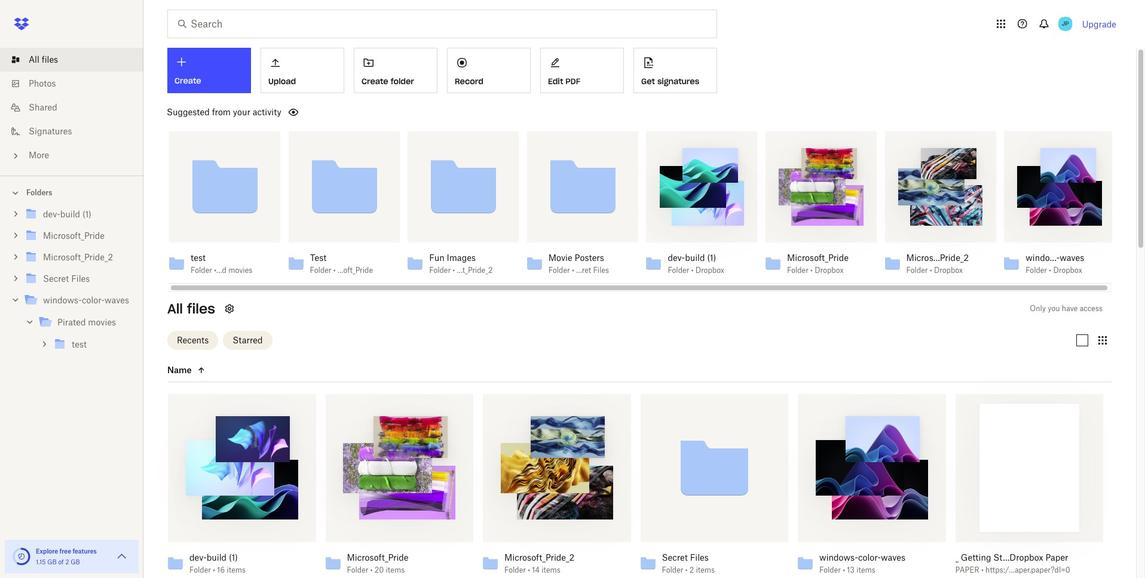 Task type: locate. For each thing, give the bounding box(es) containing it.
2 vertical spatial waves
[[881, 553, 906, 563]]

all up recents
[[167, 301, 183, 317]]

2 horizontal spatial microsoft_pride
[[787, 253, 849, 263]]

•
[[333, 266, 336, 275], [453, 266, 455, 275], [572, 266, 574, 275], [691, 266, 694, 275], [811, 266, 813, 275], [930, 266, 932, 275], [1049, 266, 1052, 275], [213, 566, 215, 575], [370, 566, 373, 575], [528, 566, 530, 575], [685, 566, 688, 575], [843, 566, 845, 575], [981, 566, 984, 575]]

micros…pride_2 button
[[907, 253, 970, 264]]

test link
[[53, 337, 134, 353]]

share button for test
[[330, 141, 369, 160]]

only
[[1030, 304, 1046, 313]]

7 share button from the left
[[1046, 141, 1084, 160]]

dev-build (1) button
[[668, 253, 731, 264], [189, 553, 290, 563]]

microsoft_pride for microsoft_pride folder • 20 items
[[347, 553, 409, 563]]

pirated
[[57, 317, 86, 328]]

files inside secret files link
[[71, 274, 90, 284]]

dropbox image
[[10, 12, 33, 36]]

1 horizontal spatial movies
[[228, 266, 252, 275]]

1 vertical spatial color-
[[858, 553, 881, 563]]

1 horizontal spatial 2
[[690, 566, 694, 575]]

all
[[29, 54, 39, 65], [167, 301, 183, 317]]

1 horizontal spatial microsoft_pride button
[[787, 253, 851, 264]]

jp button
[[1056, 14, 1075, 33]]

folder, secret files row
[[636, 395, 788, 579]]

0 vertical spatial files
[[42, 54, 58, 65]]

4 dropbox from the left
[[1054, 266, 1082, 275]]

6 share from the left
[[934, 145, 958, 155]]

build inside dev-build (1) folder • 16 items
[[207, 553, 227, 563]]

secret
[[43, 274, 69, 284], [662, 553, 688, 563]]

1.15
[[36, 559, 46, 566]]

1 vertical spatial microsoft_pride
[[787, 253, 849, 263]]

windo…-waves button
[[1026, 253, 1089, 264]]

5 items from the left
[[857, 566, 876, 575]]

movie
[[549, 253, 572, 263]]

0 horizontal spatial create
[[175, 76, 201, 86]]

1 horizontal spatial microsoft_pride_2
[[505, 553, 575, 563]]

items inside microsoft_pride_2 folder • 14 items
[[542, 566, 561, 575]]

4 share from the left
[[695, 145, 719, 155]]

waves inside windows-color-waves folder • 13 items
[[881, 553, 906, 563]]

4 folder • dropbox button from the left
[[1026, 266, 1089, 276]]

1 folder • dropbox button from the left
[[668, 266, 731, 276]]

• inside movie posters folder • …ret files
[[572, 266, 574, 275]]

0 vertical spatial build
[[60, 209, 80, 219]]

• inside microsoft_pride folder • dropbox
[[811, 266, 813, 275]]

create
[[175, 76, 201, 86], [362, 77, 388, 87]]

test
[[191, 253, 206, 263], [72, 340, 87, 350]]

0 horizontal spatial all files
[[29, 54, 58, 65]]

dropbox inside windo…-waves folder • dropbox
[[1054, 266, 1082, 275]]

2 inside explore free features 1.15 gb of 2 gb
[[65, 559, 69, 566]]

1 horizontal spatial test
[[191, 253, 206, 263]]

1 horizontal spatial files
[[187, 301, 215, 317]]

1 vertical spatial (1)
[[707, 253, 716, 263]]

items down microsoft_pride_2 button
[[542, 566, 561, 575]]

folder •…d movies button
[[191, 266, 254, 276]]

color- inside windows-color-waves folder • 13 items
[[858, 553, 881, 563]]

3 share button from the left
[[449, 141, 488, 160]]

dropbox
[[696, 266, 724, 275], [815, 266, 844, 275], [934, 266, 963, 275], [1054, 266, 1082, 275]]

microsoft_pride_2 for microsoft_pride_2 folder • 14 items
[[505, 553, 575, 563]]

edit
[[548, 77, 563, 87]]

all files
[[29, 54, 58, 65], [167, 301, 215, 317]]

secret inside secret files folder • 2 items
[[662, 553, 688, 563]]

upload
[[268, 77, 296, 87]]

group
[[0, 201, 143, 363]]

1 horizontal spatial all
[[167, 301, 183, 317]]

(1) inside the 'dev-build (1) folder • dropbox'
[[707, 253, 716, 263]]

secret for secret files
[[43, 274, 69, 284]]

0 vertical spatial waves
[[1060, 253, 1085, 263]]

st…dropbox
[[994, 553, 1043, 563]]

2 horizontal spatial waves
[[1060, 253, 1085, 263]]

folder inside microsoft_pride folder • dropbox
[[787, 266, 809, 275]]

test button
[[310, 253, 373, 264]]

microsoft_pride_2 up 14
[[505, 553, 575, 563]]

fun
[[429, 253, 445, 263]]

0 vertical spatial test
[[191, 253, 206, 263]]

microsoft_pride button inside row
[[347, 553, 447, 563]]

0 horizontal spatial secret
[[43, 274, 69, 284]]

test for test
[[72, 340, 87, 350]]

0 horizontal spatial waves
[[105, 295, 129, 305]]

of
[[58, 559, 64, 566]]

7 share from the left
[[1053, 145, 1077, 155]]

0 horizontal spatial microsoft_pride
[[43, 231, 105, 241]]

all up 'photos'
[[29, 54, 39, 65]]

test inside test folder •…d movies
[[191, 253, 206, 263]]

• inside windo…-waves folder • dropbox
[[1049, 266, 1052, 275]]

14
[[532, 566, 540, 575]]

test down 'pirated movies' link
[[72, 340, 87, 350]]

0 horizontal spatial microsoft_pride button
[[347, 553, 447, 563]]

3 items from the left
[[542, 566, 561, 575]]

test folder •…d movies
[[191, 253, 252, 275]]

2 horizontal spatial build
[[685, 253, 705, 263]]

0 vertical spatial dev-build (1) button
[[668, 253, 731, 264]]

1 vertical spatial files
[[187, 301, 215, 317]]

dev-build (1) button inside folder, dev-build (1) row
[[189, 553, 290, 563]]

1 vertical spatial all files
[[167, 301, 215, 317]]

items right 20
[[386, 566, 405, 575]]

get signatures button
[[634, 48, 717, 93]]

waves
[[1060, 253, 1085, 263], [105, 295, 129, 305], [881, 553, 906, 563]]

1 vertical spatial windows-
[[820, 553, 858, 563]]

all files up recents
[[167, 301, 215, 317]]

https:/…aper.paper?dl=0
[[986, 566, 1071, 575]]

test up folder •…d movies 'button'
[[191, 253, 206, 263]]

access
[[1080, 304, 1103, 313]]

movies inside test folder •…d movies
[[228, 266, 252, 275]]

folder • dropbox button
[[668, 266, 731, 276], [787, 266, 851, 276], [907, 266, 970, 276], [1026, 266, 1089, 276]]

dev- inside the 'dev-build (1) folder • dropbox'
[[668, 253, 685, 263]]

create inside "dropdown button"
[[175, 76, 201, 86]]

1 dropbox from the left
[[696, 266, 724, 275]]

windows-
[[43, 295, 82, 305], [820, 553, 858, 563]]

…oft_pride
[[338, 266, 373, 275]]

microsoft_pride button for microsoft_pride folder • dropbox
[[787, 253, 851, 264]]

folder • dropbox button for microsoft_pride
[[787, 266, 851, 276]]

4 share button from the left
[[688, 141, 727, 160]]

2
[[65, 559, 69, 566], [690, 566, 694, 575]]

microsoft_pride
[[43, 231, 105, 241], [787, 253, 849, 263], [347, 553, 409, 563]]

1 share from the left
[[218, 145, 242, 155]]

items right 16
[[227, 566, 246, 575]]

dev-build (1) link
[[24, 207, 134, 223]]

1 vertical spatial microsoft_pride button
[[347, 553, 447, 563]]

upload button
[[261, 48, 344, 93]]

files up 'photos'
[[42, 54, 58, 65]]

0 horizontal spatial test
[[72, 340, 87, 350]]

folder inside microsoft_pride_2 folder • 14 items
[[505, 566, 526, 575]]

2 items from the left
[[386, 566, 405, 575]]

all inside list item
[[29, 54, 39, 65]]

share button for fun images
[[449, 141, 488, 160]]

2 down secret files button
[[690, 566, 694, 575]]

files inside list item
[[42, 54, 58, 65]]

0 vertical spatial dev-
[[43, 209, 60, 219]]

1 horizontal spatial dev-build (1) button
[[668, 253, 731, 264]]

0 vertical spatial color-
[[82, 295, 105, 305]]

2 folder • dropbox button from the left
[[787, 266, 851, 276]]

share button for micros…pride_2
[[927, 141, 965, 160]]

1 horizontal spatial create
[[362, 77, 388, 87]]

Search in folder "Dropbox" text field
[[191, 17, 692, 31]]

files left folder settings icon
[[187, 301, 215, 317]]

all files up 'photos'
[[29, 54, 58, 65]]

folder
[[391, 77, 414, 87]]

0 horizontal spatial 2
[[65, 559, 69, 566]]

1 vertical spatial movies
[[88, 317, 116, 328]]

(1) inside dev-build (1) folder • 16 items
[[229, 553, 238, 563]]

share for test
[[218, 145, 242, 155]]

0 horizontal spatial files
[[71, 274, 90, 284]]

(1) inside dev-build (1) link
[[82, 209, 91, 219]]

movies up test link
[[88, 317, 116, 328]]

dev-
[[43, 209, 60, 219], [668, 253, 685, 263], [189, 553, 207, 563]]

gb down features
[[71, 559, 80, 566]]

2 horizontal spatial (1)
[[707, 253, 716, 263]]

create for create folder
[[362, 77, 388, 87]]

microsoft_pride link
[[24, 228, 134, 244]]

0 horizontal spatial dev-
[[43, 209, 60, 219]]

create inside button
[[362, 77, 388, 87]]

items down windows-color-waves button on the bottom
[[857, 566, 876, 575]]

0 vertical spatial windows-
[[43, 295, 82, 305]]

1 vertical spatial microsoft_pride_2
[[505, 553, 575, 563]]

files for secret files
[[71, 274, 90, 284]]

0 horizontal spatial files
[[42, 54, 58, 65]]

build inside the 'dev-build (1) folder • dropbox'
[[685, 253, 705, 263]]

share button for test
[[211, 141, 249, 160]]

1 vertical spatial build
[[685, 253, 705, 263]]

gb
[[47, 559, 57, 566], [71, 559, 80, 566]]

2 right of
[[65, 559, 69, 566]]

create for create
[[175, 76, 201, 86]]

list
[[0, 41, 143, 176]]

windows-color-waves button
[[820, 553, 920, 563]]

1 horizontal spatial secret
[[662, 553, 688, 563]]

create left folder
[[362, 77, 388, 87]]

folder inside windows-color-waves folder • 13 items
[[820, 566, 841, 575]]

3 share from the left
[[457, 145, 481, 155]]

windows- up 13
[[820, 553, 858, 563]]

have
[[1062, 304, 1078, 313]]

1 horizontal spatial (1)
[[229, 553, 238, 563]]

• inside windows-color-waves folder • 13 items
[[843, 566, 845, 575]]

0 vertical spatial movies
[[228, 266, 252, 275]]

2 vertical spatial (1)
[[229, 553, 238, 563]]

2 dropbox from the left
[[815, 266, 844, 275]]

5 share from the left
[[814, 145, 839, 155]]

more
[[29, 150, 49, 160]]

0 horizontal spatial gb
[[47, 559, 57, 566]]

1 horizontal spatial color-
[[858, 553, 881, 563]]

jp
[[1062, 20, 1069, 27]]

folder inside the 'dev-build (1) folder • dropbox'
[[668, 266, 689, 275]]

• inside test folder • …oft_pride
[[333, 266, 336, 275]]

files
[[593, 266, 609, 275], [71, 274, 90, 284], [690, 553, 709, 563]]

1 horizontal spatial waves
[[881, 553, 906, 563]]

2 vertical spatial dev-
[[189, 553, 207, 563]]

1 vertical spatial secret
[[662, 553, 688, 563]]

folder inside dev-build (1) folder • 16 items
[[189, 566, 211, 575]]

microsoft_pride_2 button
[[505, 553, 605, 563]]

0 horizontal spatial windows-
[[43, 295, 82, 305]]

16
[[217, 566, 225, 575]]

microsoft_pride button
[[787, 253, 851, 264], [347, 553, 447, 563]]

color- for windows-color-waves
[[82, 295, 105, 305]]

1 vertical spatial test
[[72, 340, 87, 350]]

share for fun images
[[457, 145, 481, 155]]

get
[[641, 77, 655, 87]]

folder • dropbox button for dev-
[[668, 266, 731, 276]]

2 share button from the left
[[330, 141, 369, 160]]

2 horizontal spatial files
[[690, 553, 709, 563]]

features
[[73, 548, 97, 555]]

gb left of
[[47, 559, 57, 566]]

share for test
[[337, 145, 361, 155]]

5 share button from the left
[[807, 141, 846, 160]]

files inside secret files folder • 2 items
[[690, 553, 709, 563]]

0 vertical spatial secret
[[43, 274, 69, 284]]

folder settings image
[[222, 302, 237, 316]]

• inside dev-build (1) folder • 16 items
[[213, 566, 215, 575]]

1 horizontal spatial microsoft_pride
[[347, 553, 409, 563]]

1 horizontal spatial windows-
[[820, 553, 858, 563]]

0 vertical spatial all
[[29, 54, 39, 65]]

1 horizontal spatial dev-
[[189, 553, 207, 563]]

1 vertical spatial waves
[[105, 295, 129, 305]]

0 vertical spatial microsoft_pride_2
[[43, 252, 113, 262]]

waves inside windo…-waves folder • dropbox
[[1060, 253, 1085, 263]]

color- inside group
[[82, 295, 105, 305]]

folder, windows-color-waves row
[[793, 395, 946, 579]]

0 horizontal spatial (1)
[[82, 209, 91, 219]]

2 vertical spatial microsoft_pride
[[347, 553, 409, 563]]

windows- down secret files
[[43, 295, 82, 305]]

•…d
[[214, 266, 226, 275]]

microsoft_pride_2 down microsoft_pride link at the left
[[43, 252, 113, 262]]

build inside group
[[60, 209, 80, 219]]

0 horizontal spatial all
[[29, 54, 39, 65]]

3 folder • dropbox button from the left
[[907, 266, 970, 276]]

4 items from the left
[[696, 566, 715, 575]]

share button
[[211, 141, 249, 160], [330, 141, 369, 160], [449, 141, 488, 160], [688, 141, 727, 160], [807, 141, 846, 160], [927, 141, 965, 160], [1046, 141, 1084, 160]]

6 share button from the left
[[927, 141, 965, 160]]

starred button
[[223, 331, 272, 350]]

share button for dev-build (1)
[[688, 141, 727, 160]]

_
[[956, 553, 959, 563]]

starred
[[233, 335, 263, 345]]

fun images folder • …t_pride_2
[[429, 253, 493, 275]]

folder • dropbox button for micros…pride_2
[[907, 266, 970, 276]]

secret files folder • 2 items
[[662, 553, 715, 575]]

secret files button
[[662, 553, 762, 563]]

waves inside group
[[105, 295, 129, 305]]

folder • …oft_pride button
[[310, 266, 373, 276]]

2 share from the left
[[337, 145, 361, 155]]

movies
[[228, 266, 252, 275], [88, 317, 116, 328]]

0 horizontal spatial microsoft_pride_2
[[43, 252, 113, 262]]

0 vertical spatial microsoft_pride button
[[787, 253, 851, 264]]

color-
[[82, 295, 105, 305], [858, 553, 881, 563]]

2 horizontal spatial dev-
[[668, 253, 685, 263]]

signatures
[[657, 77, 699, 87]]

microsoft_pride_2
[[43, 252, 113, 262], [505, 553, 575, 563]]

1 horizontal spatial files
[[593, 266, 609, 275]]

folder inside micros…pride_2 folder • dropbox
[[907, 266, 928, 275]]

folder inside fun images folder • …t_pride_2
[[429, 266, 451, 275]]

0 vertical spatial all files
[[29, 54, 58, 65]]

test
[[310, 253, 327, 263]]

dropbox inside the 'dev-build (1) folder • dropbox'
[[696, 266, 724, 275]]

3 dropbox from the left
[[934, 266, 963, 275]]

• inside micros…pride_2 folder • dropbox
[[930, 266, 932, 275]]

share for micros…pride_2
[[934, 145, 958, 155]]

1 vertical spatial dev-
[[668, 253, 685, 263]]

0 horizontal spatial build
[[60, 209, 80, 219]]

1 horizontal spatial build
[[207, 553, 227, 563]]

create up the 'suggested'
[[175, 76, 201, 86]]

1 horizontal spatial gb
[[71, 559, 80, 566]]

0 horizontal spatial color-
[[82, 295, 105, 305]]

1 items from the left
[[227, 566, 246, 575]]

posters
[[575, 253, 604, 263]]

windows- for windows-color-waves
[[43, 295, 82, 305]]

microsoft_pride folder • 20 items
[[347, 553, 409, 575]]

1 share button from the left
[[211, 141, 249, 160]]

microsoft_pride inside row
[[347, 553, 409, 563]]

20
[[375, 566, 384, 575]]

windows- inside windows-color-waves folder • 13 items
[[820, 553, 858, 563]]

0 horizontal spatial dev-build (1) button
[[189, 553, 290, 563]]

1 vertical spatial dev-build (1) button
[[189, 553, 290, 563]]

movies right •…d
[[228, 266, 252, 275]]

0 vertical spatial (1)
[[82, 209, 91, 219]]

0 vertical spatial microsoft_pride
[[43, 231, 105, 241]]

dev- inside dev-build (1) folder • 16 items
[[189, 553, 207, 563]]

microsoft_pride_2 folder • 14 items
[[505, 553, 575, 575]]

2 vertical spatial build
[[207, 553, 227, 563]]

files
[[42, 54, 58, 65], [187, 301, 215, 317]]

name button
[[167, 363, 268, 377]]

microsoft_pride_2 inside row
[[505, 553, 575, 563]]

items down secret files button
[[696, 566, 715, 575]]



Task type: describe. For each thing, give the bounding box(es) containing it.
quota usage element
[[12, 548, 31, 567]]

recents button
[[167, 331, 218, 350]]

edit pdf button
[[540, 48, 624, 93]]

suggested from your activity
[[167, 107, 281, 117]]

secret files
[[43, 274, 90, 284]]

folder • …t_pride_2 button
[[429, 266, 493, 276]]

dev-build (1) button for dev-build (1) folder • dropbox
[[668, 253, 731, 264]]

files inside movie posters folder • …ret files
[[593, 266, 609, 275]]

(1) for dev-build (1) folder • dropbox
[[707, 253, 716, 263]]

items inside windows-color-waves folder • 13 items
[[857, 566, 876, 575]]

_ getting st…dropbox paper paper • https:/…aper.paper?dl=0
[[956, 553, 1071, 575]]

dev- for dev-build (1) folder • dropbox
[[668, 253, 685, 263]]

share for microsoft_pride
[[814, 145, 839, 155]]

• inside microsoft_pride folder • 20 items
[[370, 566, 373, 575]]

• inside secret files folder • 2 items
[[685, 566, 688, 575]]

suggested
[[167, 107, 210, 117]]

folder inside test folder •…d movies
[[191, 266, 212, 275]]

signatures
[[29, 126, 72, 136]]

explore
[[36, 548, 58, 555]]

more image
[[10, 150, 22, 162]]

microsoft_pride folder • dropbox
[[787, 253, 849, 275]]

folders
[[26, 188, 52, 197]]

13
[[847, 566, 855, 575]]

folder, microsoft_pride_2 row
[[478, 395, 631, 579]]

file, _ getting started with dropbox paper.paper row
[[951, 395, 1103, 579]]

record button
[[447, 48, 531, 93]]

only you have access
[[1030, 304, 1103, 313]]

movie posters button
[[549, 253, 612, 264]]

all files list item
[[0, 48, 143, 72]]

0 horizontal spatial movies
[[88, 317, 116, 328]]

name
[[167, 365, 192, 375]]

dev-build (1)
[[43, 209, 91, 219]]

(1) for dev-build (1)
[[82, 209, 91, 219]]

dev-build (1) folder • 16 items
[[189, 553, 246, 575]]

free
[[60, 548, 71, 555]]

1 horizontal spatial all files
[[167, 301, 215, 317]]

• inside the 'dev-build (1) folder • dropbox'
[[691, 266, 694, 275]]

(1) for dev-build (1) folder • 16 items
[[229, 553, 238, 563]]

recents
[[177, 335, 209, 345]]

waves for windows-color-waves
[[105, 295, 129, 305]]

• inside microsoft_pride_2 folder • 14 items
[[528, 566, 530, 575]]

photos
[[29, 78, 56, 88]]

edit pdf
[[548, 77, 581, 87]]

list containing all files
[[0, 41, 143, 176]]

windo…-
[[1026, 253, 1060, 263]]

secret for secret files folder • 2 items
[[662, 553, 688, 563]]

paper
[[1046, 553, 1069, 563]]

test folder • …oft_pride
[[310, 253, 373, 275]]

dev- for dev-build (1)
[[43, 209, 60, 219]]

windows- for windows-color-waves folder • 13 items
[[820, 553, 858, 563]]

waves for windows-color-waves folder • 13 items
[[881, 553, 906, 563]]

items inside secret files folder • 2 items
[[696, 566, 715, 575]]

dropbox inside micros…pride_2 folder • dropbox
[[934, 266, 963, 275]]

windows-color-waves
[[43, 295, 129, 305]]

fun images button
[[429, 253, 493, 264]]

paper
[[956, 566, 980, 575]]

share for windo…-waves
[[1053, 145, 1077, 155]]

upgrade
[[1082, 19, 1117, 29]]

create folder
[[362, 77, 414, 87]]

files for secret files folder • 2 items
[[690, 553, 709, 563]]

color- for windows-color-waves folder • 13 items
[[858, 553, 881, 563]]

shared
[[29, 102, 57, 112]]

images
[[447, 253, 476, 263]]

1 gb from the left
[[47, 559, 57, 566]]

your
[[233, 107, 250, 117]]

folder • dropbox button for windo…-
[[1026, 266, 1089, 276]]

dev- for dev-build (1) folder • 16 items
[[189, 553, 207, 563]]

• inside fun images folder • …t_pride_2
[[453, 266, 455, 275]]

dropbox inside microsoft_pride folder • dropbox
[[815, 266, 844, 275]]

record
[[455, 77, 484, 87]]

you
[[1048, 304, 1060, 313]]

2 inside secret files folder • 2 items
[[690, 566, 694, 575]]

from
[[212, 107, 231, 117]]

photos link
[[10, 72, 143, 96]]

share for dev-build (1)
[[695, 145, 719, 155]]

• inside the _ getting st…dropbox paper paper • https:/…aper.paper?dl=0
[[981, 566, 984, 575]]

1 vertical spatial all
[[167, 301, 183, 317]]

folder inside test folder • …oft_pride
[[310, 266, 331, 275]]

group containing dev-build (1)
[[0, 201, 143, 363]]

microsoft_pride_2 for microsoft_pride_2
[[43, 252, 113, 262]]

secret files link
[[24, 271, 134, 288]]

pirated movies link
[[38, 315, 134, 331]]

test for test folder •…d movies
[[191, 253, 206, 263]]

movie posters folder • …ret files
[[549, 253, 609, 275]]

build for dev-build (1) folder • 16 items
[[207, 553, 227, 563]]

activity
[[253, 107, 281, 117]]

folder • …ret files button
[[549, 266, 612, 276]]

windows-color-waves folder • 13 items
[[820, 553, 906, 575]]

dev-build (1) button for dev-build (1) folder • 16 items
[[189, 553, 290, 563]]

folder inside secret files folder • 2 items
[[662, 566, 683, 575]]

folder, microsoft_pride row
[[321, 395, 473, 579]]

…t_pride_2
[[457, 266, 493, 275]]

windo…-waves folder • dropbox
[[1026, 253, 1085, 275]]

signatures link
[[10, 120, 143, 143]]

items inside dev-build (1) folder • 16 items
[[227, 566, 246, 575]]

build for dev-build (1) folder • dropbox
[[685, 253, 705, 263]]

create button
[[167, 48, 251, 93]]

test button
[[191, 253, 254, 264]]

2 gb from the left
[[71, 559, 80, 566]]

micros…pride_2
[[907, 253, 969, 263]]

microsoft_pride_2 link
[[24, 250, 134, 266]]

microsoft_pride for microsoft_pride folder • dropbox
[[787, 253, 849, 263]]

build for dev-build (1)
[[60, 209, 80, 219]]

all files link
[[10, 48, 143, 72]]

shared link
[[10, 96, 143, 120]]

get signatures
[[641, 77, 699, 87]]

microsoft_pride button for microsoft_pride folder • 20 items
[[347, 553, 447, 563]]

pirated movies
[[57, 317, 116, 328]]

micros…pride_2 folder • dropbox
[[907, 253, 969, 275]]

folder inside movie posters folder • …ret files
[[549, 266, 570, 275]]

all files inside list item
[[29, 54, 58, 65]]

items inside microsoft_pride folder • 20 items
[[386, 566, 405, 575]]

getting
[[961, 553, 991, 563]]

microsoft_pride for microsoft_pride
[[43, 231, 105, 241]]

folder inside microsoft_pride folder • 20 items
[[347, 566, 368, 575]]

upgrade link
[[1082, 19, 1117, 29]]

folder inside windo…-waves folder • dropbox
[[1026, 266, 1047, 275]]

…ret
[[576, 266, 591, 275]]

share button for microsoft_pride
[[807, 141, 846, 160]]

create folder button
[[354, 48, 438, 93]]

share button for windo…-waves
[[1046, 141, 1084, 160]]

folder, dev-build (1) row
[[163, 395, 316, 579]]



Task type: vqa. For each thing, say whether or not it's contained in the screenshot.
Default to the top
no



